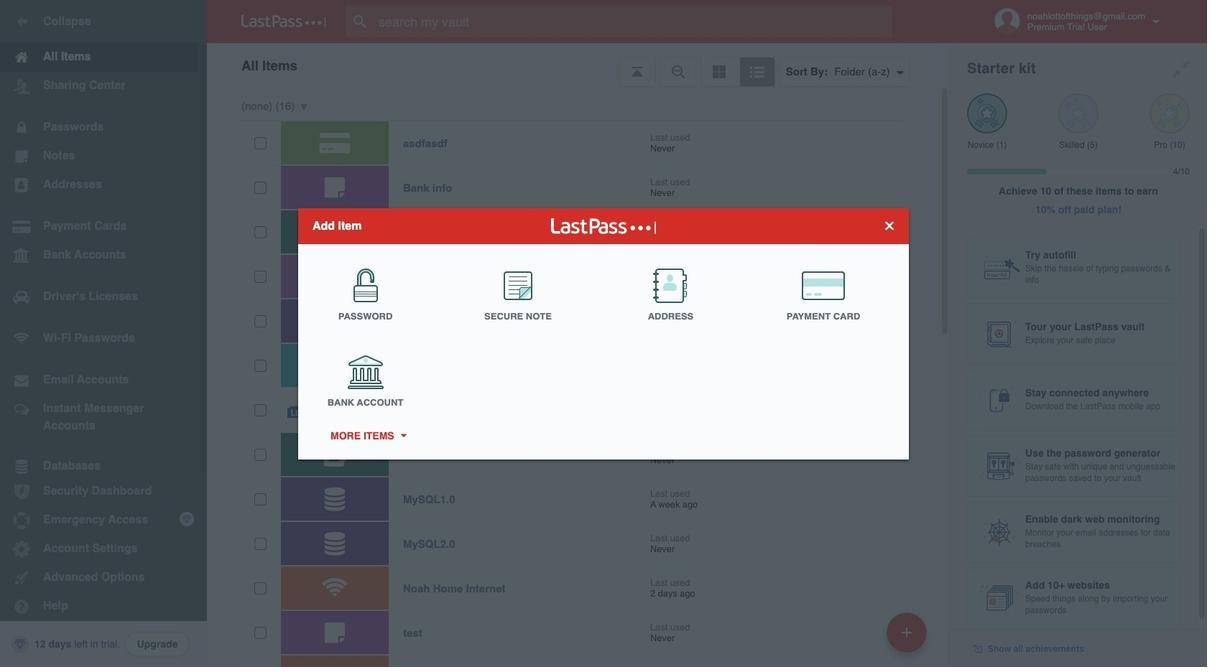 Task type: locate. For each thing, give the bounding box(es) containing it.
dialog
[[298, 208, 909, 460]]

Search search field
[[346, 6, 921, 37]]

search my vault text field
[[346, 6, 921, 37]]

caret right image
[[398, 434, 408, 438]]



Task type: describe. For each thing, give the bounding box(es) containing it.
main navigation navigation
[[0, 0, 207, 668]]

new item navigation
[[882, 609, 936, 668]]

new item image
[[902, 628, 912, 638]]

lastpass image
[[242, 15, 326, 28]]

vault options navigation
[[207, 43, 950, 86]]



